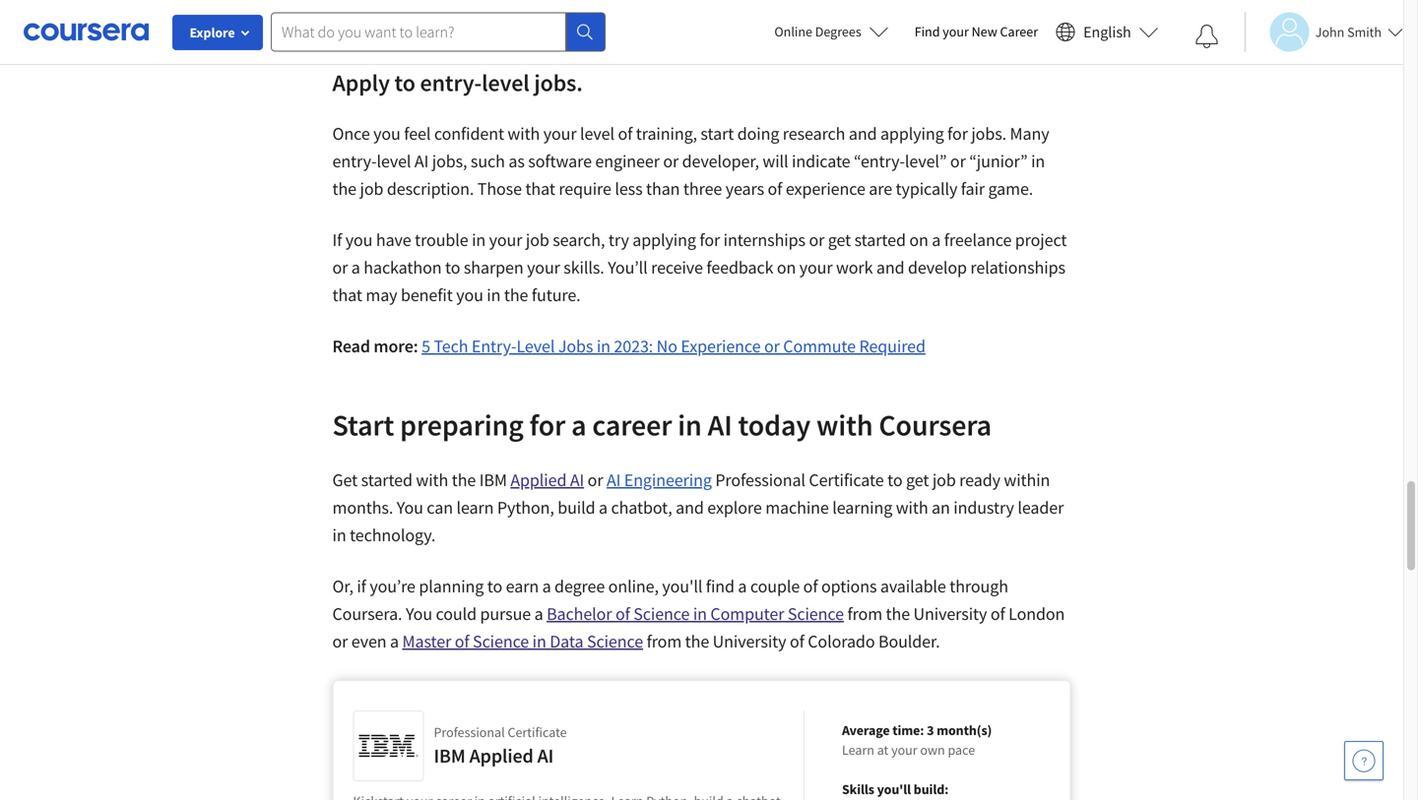 Task type: describe. For each thing, give the bounding box(es) containing it.
you're
[[370, 576, 416, 598]]

job inside professional certificate to get job ready within months. you can learn python, build a chatbot, and explore machine learning with an industry leader in technology.
[[933, 469, 956, 492]]

and inside once you feel confident with your level of training, start doing research and applying for jobs. many entry-level ai jobs, such as software engineer or developer, will indicate "entry-level" or "junior" in the job description. those that require less than three years of experience are typically fair game.
[[849, 123, 877, 145]]

university inside from the university of london or even a
[[914, 603, 987, 626]]

coursera.
[[332, 603, 402, 626]]

john smith button
[[1245, 12, 1404, 52]]

tech
[[434, 335, 468, 358]]

jobs,
[[432, 150, 467, 172]]

of up engineer
[[618, 123, 633, 145]]

0 horizontal spatial level
[[377, 150, 411, 172]]

sharpen
[[464, 257, 524, 279]]

find
[[706, 576, 735, 598]]

ai engineering link
[[607, 469, 712, 492]]

in left data
[[533, 631, 546, 653]]

0 horizontal spatial jobs.
[[534, 68, 583, 98]]

today
[[738, 407, 811, 444]]

require
[[559, 178, 612, 200]]

new
[[972, 23, 998, 40]]

relationships
[[971, 257, 1066, 279]]

benefit
[[401, 284, 453, 306]]

or down training,
[[663, 150, 679, 172]]

average time: 3 month(s) learn at your own pace
[[842, 722, 992, 760]]

with up certificate
[[817, 407, 873, 444]]

preparing
[[400, 407, 524, 444]]

read more: 5 tech entry-level jobs in 2023: no experience or commute required
[[332, 335, 926, 358]]

you'll
[[608, 257, 648, 279]]

What do you want to learn? text field
[[271, 12, 566, 52]]

freelance
[[944, 229, 1012, 251]]

applied inside professional certificate ibm applied ai
[[469, 744, 534, 769]]

years
[[726, 178, 764, 200]]

2 vertical spatial for
[[530, 407, 566, 444]]

"junior"
[[970, 150, 1028, 172]]

the down bachelor of science in computer science link
[[685, 631, 709, 653]]

1 vertical spatial started
[[361, 469, 413, 492]]

even
[[351, 631, 387, 653]]

no
[[657, 335, 678, 358]]

in up sharpen
[[472, 229, 486, 251]]

bachelor
[[547, 603, 612, 626]]

start
[[332, 407, 394, 444]]

learning
[[833, 497, 893, 519]]

ai inside professional certificate ibm applied ai
[[537, 744, 554, 769]]

if
[[332, 229, 342, 251]]

of down online,
[[616, 603, 630, 626]]

level"
[[905, 150, 947, 172]]

help center image
[[1353, 750, 1376, 773]]

in inside once you feel confident with your level of training, start doing research and applying for jobs. many entry-level ai jobs, such as software engineer or developer, will indicate "entry-level" or "junior" in the job description. those that require less than three years of experience are typically fair game.
[[1031, 150, 1045, 172]]

professional certificate ibm applied ai
[[434, 724, 567, 769]]

ai up chatbot,
[[607, 469, 621, 492]]

chatbot,
[[611, 497, 672, 519]]

commute
[[783, 335, 856, 358]]

develop
[[908, 257, 967, 279]]

start preparing for a career in ai today with coursera
[[332, 407, 992, 444]]

1 horizontal spatial entry-
[[420, 68, 482, 98]]

as
[[509, 150, 525, 172]]

show notifications image
[[1196, 25, 1219, 48]]

research
[[783, 123, 846, 145]]

typically
[[896, 178, 958, 200]]

find your new career link
[[905, 20, 1048, 44]]

your inside average time: 3 month(s) learn at your own pace
[[892, 742, 918, 760]]

trouble
[[415, 229, 468, 251]]

in right jobs
[[597, 335, 611, 358]]

smith
[[1348, 23, 1382, 41]]

master of science in data science from the university of colorado boulder.
[[402, 631, 940, 653]]

get inside "if you have trouble in your job search, try applying for internships or get started on a freelance project or a hackathon to sharpen your skills. you'll receive feedback on your work and develop relationships that may benefit you in the future."
[[828, 229, 851, 251]]

you for if
[[346, 229, 373, 251]]

or up build
[[588, 469, 603, 492]]

a right earn on the left of the page
[[542, 576, 551, 598]]

pursue
[[480, 603, 531, 626]]

than
[[646, 178, 680, 200]]

1 vertical spatial level
[[580, 123, 615, 145]]

doing
[[738, 123, 780, 145]]

coursera image
[[24, 16, 149, 48]]

for inside once you feel confident with your level of training, start doing research and applying for jobs. many entry-level ai jobs, such as software engineer or developer, will indicate "entry-level" or "junior" in the job description. those that require less than three years of experience are typically fair game.
[[948, 123, 968, 145]]

to inside or, if you're planning to earn a degree online, you'll find a couple of options available through coursera. you could pursue a
[[487, 576, 503, 598]]

jobs. inside once you feel confident with your level of training, start doing research and applying for jobs. many entry-level ai jobs, such as software engineer or developer, will indicate "entry-level" or "junior" in the job description. those that require less than three years of experience are typically fair game.
[[972, 123, 1007, 145]]

a right find
[[738, 576, 747, 598]]

find
[[915, 23, 940, 40]]

entry-
[[472, 335, 517, 358]]

ai left today
[[708, 407, 733, 444]]

1 vertical spatial university
[[713, 631, 787, 653]]

months.
[[332, 497, 393, 519]]

or,
[[332, 576, 354, 598]]

get inside professional certificate to get job ready within months. you can learn python, build a chatbot, and explore machine learning with an industry leader in technology.
[[906, 469, 929, 492]]

work
[[836, 257, 873, 279]]

0 horizontal spatial on
[[777, 257, 796, 279]]

degree
[[555, 576, 605, 598]]

5 tech entry-level jobs in 2023: no experience or commute required link
[[422, 335, 926, 358]]

search,
[[553, 229, 605, 251]]

to inside professional certificate to get job ready within months. you can learn python, build a chatbot, and explore machine learning with an industry leader in technology.
[[888, 469, 903, 492]]

time:
[[893, 722, 924, 740]]

or left commute
[[764, 335, 780, 358]]

john smith
[[1316, 23, 1382, 41]]

and inside professional certificate to get job ready within months. you can learn python, build a chatbot, and explore machine learning with an industry leader in technology.
[[676, 497, 704, 519]]

hackathon
[[364, 257, 442, 279]]

in inside professional certificate to get job ready within months. you can learn python, build a chatbot, and explore machine learning with an industry leader in technology.
[[332, 525, 346, 547]]

earn
[[506, 576, 539, 598]]

skills
[[842, 781, 875, 799]]

fair
[[961, 178, 985, 200]]

of inside from the university of london or even a
[[991, 603, 1005, 626]]

colorado
[[808, 631, 875, 653]]

may
[[366, 284, 397, 306]]

ibm image
[[359, 717, 418, 776]]

pace
[[948, 742, 975, 760]]

degrees
[[815, 23, 862, 40]]

your up sharpen
[[489, 229, 522, 251]]

such
[[471, 150, 505, 172]]

ai up build
[[570, 469, 584, 492]]

indicate
[[792, 150, 851, 172]]

5
[[422, 335, 430, 358]]

0 vertical spatial applied
[[511, 469, 567, 492]]

online degrees button
[[759, 10, 905, 53]]

build:
[[914, 781, 949, 799]]

many
[[1010, 123, 1050, 145]]

receive
[[651, 257, 703, 279]]

job inside once you feel confident with your level of training, start doing research and applying for jobs. many entry-level ai jobs, such as software engineer or developer, will indicate "entry-level" or "junior" in the job description. those that require less than three years of experience are typically fair game.
[[360, 178, 384, 200]]

the inside "if you have trouble in your job search, try applying for internships or get started on a freelance project or a hackathon to sharpen your skills. you'll receive feedback on your work and develop relationships that may benefit you in the future."
[[504, 284, 528, 306]]

2023:
[[614, 335, 653, 358]]



Task type: locate. For each thing, give the bounding box(es) containing it.
in right career
[[678, 407, 702, 444]]

1 vertical spatial you'll
[[877, 781, 911, 799]]

explore button
[[172, 15, 263, 50]]

1 vertical spatial job
[[526, 229, 549, 251]]

from down options
[[848, 603, 883, 626]]

applying up receive
[[633, 229, 696, 251]]

your up future.
[[527, 257, 560, 279]]

1 horizontal spatial you'll
[[877, 781, 911, 799]]

job inside "if you have trouble in your job search, try applying for internships or get started on a freelance project or a hackathon to sharpen your skills. you'll receive feedback on your work and develop relationships that may benefit you in the future."
[[526, 229, 549, 251]]

from the university of london or even a
[[332, 603, 1065, 653]]

ai down feel
[[415, 150, 429, 172]]

level up confident
[[482, 68, 530, 98]]

you inside once you feel confident with your level of training, start doing research and applying for jobs. many entry-level ai jobs, such as software engineer or developer, will indicate "entry-level" or "junior" in the job description. those that require less than three years of experience are typically fair game.
[[374, 123, 401, 145]]

applied up 'python,'
[[511, 469, 567, 492]]

1 vertical spatial you
[[346, 229, 373, 251]]

those
[[478, 178, 522, 200]]

if you have trouble in your job search, try applying for internships or get started on a freelance project or a hackathon to sharpen your skills. you'll receive feedback on your work and develop relationships that may benefit you in the future.
[[332, 229, 1067, 306]]

1 vertical spatial applying
[[633, 229, 696, 251]]

available
[[881, 576, 946, 598]]

your down time:
[[892, 742, 918, 760]]

of
[[618, 123, 633, 145], [768, 178, 783, 200], [804, 576, 818, 598], [616, 603, 630, 626], [991, 603, 1005, 626], [455, 631, 469, 653], [790, 631, 805, 653]]

game.
[[989, 178, 1034, 200]]

entry- inside once you feel confident with your level of training, start doing research and applying for jobs. many entry-level ai jobs, such as software engineer or developer, will indicate "entry-level" or "junior" in the job description. those that require less than three years of experience are typically fair game.
[[332, 150, 377, 172]]

in down months.
[[332, 525, 346, 547]]

with inside professional certificate to get job ready within months. you can learn python, build a chatbot, and explore machine learning with an industry leader in technology.
[[896, 497, 928, 519]]

0 vertical spatial entry-
[[420, 68, 482, 98]]

science down bachelor at the left bottom of page
[[587, 631, 643, 653]]

with up as
[[508, 123, 540, 145]]

2 vertical spatial level
[[377, 150, 411, 172]]

on up develop
[[910, 229, 929, 251]]

0 vertical spatial and
[[849, 123, 877, 145]]

applying inside "if you have trouble in your job search, try applying for internships or get started on a freelance project or a hackathon to sharpen your skills. you'll receive feedback on your work and develop relationships that may benefit you in the future."
[[633, 229, 696, 251]]

the up learn
[[452, 469, 476, 492]]

entry-
[[420, 68, 482, 98], [332, 150, 377, 172]]

you'll inside or, if you're planning to earn a degree online, you'll find a couple of options available through coursera. you could pursue a
[[662, 576, 703, 598]]

month(s)
[[937, 722, 992, 740]]

level
[[517, 335, 555, 358]]

internships
[[724, 229, 806, 251]]

description.
[[387, 178, 474, 200]]

the inside once you feel confident with your level of training, start doing research and applying for jobs. many entry-level ai jobs, such as software engineer or developer, will indicate "entry-level" or "junior" in the job description. those that require less than three years of experience are typically fair game.
[[332, 178, 357, 200]]

with left "an"
[[896, 497, 928, 519]]

0 horizontal spatial ibm
[[434, 744, 466, 769]]

can
[[427, 497, 453, 519]]

of right "couple"
[[804, 576, 818, 598]]

0 vertical spatial get
[[828, 229, 851, 251]]

learn
[[842, 742, 875, 760]]

of left colorado
[[790, 631, 805, 653]]

2 vertical spatial job
[[933, 469, 956, 492]]

1 horizontal spatial for
[[700, 229, 720, 251]]

job up have
[[360, 178, 384, 200]]

science up colorado
[[788, 603, 844, 626]]

0 vertical spatial you'll
[[662, 576, 703, 598]]

experience
[[786, 178, 866, 200]]

start
[[701, 123, 734, 145]]

will
[[763, 150, 789, 172]]

from down bachelor of science in computer science link
[[647, 631, 682, 653]]

0 vertical spatial you
[[374, 123, 401, 145]]

science down pursue on the bottom
[[473, 631, 529, 653]]

started up months.
[[361, 469, 413, 492]]

1 horizontal spatial jobs.
[[972, 123, 1007, 145]]

in down many
[[1031, 150, 1045, 172]]

ibm up learn
[[479, 469, 507, 492]]

1 horizontal spatial get
[[906, 469, 929, 492]]

certificate
[[809, 469, 884, 492]]

a inside professional certificate to get job ready within months. you can learn python, build a chatbot, and explore machine learning with an industry leader in technology.
[[599, 497, 608, 519]]

that down software
[[525, 178, 555, 200]]

coursera
[[879, 407, 992, 444]]

ibm down "professional" in the bottom of the page
[[434, 744, 466, 769]]

2 horizontal spatial for
[[948, 123, 968, 145]]

of down could
[[455, 631, 469, 653]]

applied down "professional" in the bottom of the page
[[469, 744, 534, 769]]

0 horizontal spatial that
[[332, 284, 362, 306]]

0 horizontal spatial you'll
[[662, 576, 703, 598]]

the up if
[[332, 178, 357, 200]]

2 horizontal spatial you
[[456, 284, 483, 306]]

your left work
[[800, 257, 833, 279]]

for up feedback
[[700, 229, 720, 251]]

a inside from the university of london or even a
[[390, 631, 399, 653]]

or
[[663, 150, 679, 172], [951, 150, 966, 172], [809, 229, 825, 251], [332, 257, 348, 279], [764, 335, 780, 358], [588, 469, 603, 492], [332, 631, 348, 653]]

1 horizontal spatial started
[[855, 229, 906, 251]]

0 vertical spatial started
[[855, 229, 906, 251]]

or inside from the university of london or even a
[[332, 631, 348, 653]]

options
[[822, 576, 877, 598]]

that left may
[[332, 284, 362, 306]]

job left search,
[[526, 229, 549, 251]]

1 horizontal spatial on
[[910, 229, 929, 251]]

0 horizontal spatial you
[[346, 229, 373, 251]]

for inside "if you have trouble in your job search, try applying for internships or get started on a freelance project or a hackathon to sharpen your skills. you'll receive feedback on your work and develop relationships that may benefit you in the future."
[[700, 229, 720, 251]]

ai inside once you feel confident with your level of training, start doing research and applying for jobs. many entry-level ai jobs, such as software engineer or developer, will indicate "entry-level" or "junior" in the job description. those that require less than three years of experience are typically fair game.
[[415, 150, 429, 172]]

with
[[508, 123, 540, 145], [817, 407, 873, 444], [416, 469, 448, 492], [896, 497, 928, 519]]

1 horizontal spatial ibm
[[479, 469, 507, 492]]

apply
[[332, 68, 390, 98]]

certificate
[[508, 724, 567, 742]]

career
[[1000, 23, 1038, 40]]

your right find
[[943, 23, 969, 40]]

to up the 'learning'
[[888, 469, 903, 492]]

0 vertical spatial for
[[948, 123, 968, 145]]

university down the computer
[[713, 631, 787, 653]]

to inside "if you have trouble in your job search, try applying for internships or get started on a freelance project or a hackathon to sharpen your skills. you'll receive feedback on your work and develop relationships that may benefit you in the future."
[[445, 257, 460, 279]]

2 vertical spatial and
[[676, 497, 704, 519]]

0 horizontal spatial from
[[647, 631, 682, 653]]

with inside once you feel confident with your level of training, start doing research and applying for jobs. many entry-level ai jobs, such as software engineer or developer, will indicate "entry-level" or "junior" in the job description. those that require less than three years of experience are typically fair game.
[[508, 123, 540, 145]]

or down experience
[[809, 229, 825, 251]]

3
[[927, 722, 934, 740]]

london
[[1009, 603, 1065, 626]]

engineer
[[595, 150, 660, 172]]

1 vertical spatial entry-
[[332, 150, 377, 172]]

a right build
[[599, 497, 608, 519]]

developer,
[[682, 150, 759, 172]]

with up the can on the left bottom
[[416, 469, 448, 492]]

applying inside once you feel confident with your level of training, start doing research and applying for jobs. many entry-level ai jobs, such as software engineer or developer, will indicate "entry-level" or "junior" in the job description. those that require less than three years of experience are typically fair game.
[[881, 123, 944, 145]]

level up engineer
[[580, 123, 615, 145]]

1 vertical spatial that
[[332, 284, 362, 306]]

0 vertical spatial from
[[848, 603, 883, 626]]

1 vertical spatial ibm
[[434, 744, 466, 769]]

0 horizontal spatial get
[[828, 229, 851, 251]]

the down sharpen
[[504, 284, 528, 306]]

you'll up bachelor of science in computer science
[[662, 576, 703, 598]]

english button
[[1048, 0, 1167, 64]]

in down sharpen
[[487, 284, 501, 306]]

0 horizontal spatial started
[[361, 469, 413, 492]]

science up master of science in data science from the university of colorado boulder.
[[634, 603, 690, 626]]

0 horizontal spatial job
[[360, 178, 384, 200]]

1 vertical spatial you
[[406, 603, 432, 626]]

find your new career
[[915, 23, 1038, 40]]

and inside "if you have trouble in your job search, try applying for internships or get started on a freelance project or a hackathon to sharpen your skills. you'll receive feedback on your work and develop relationships that may benefit you in the future."
[[877, 257, 905, 279]]

1 horizontal spatial from
[[848, 603, 883, 626]]

that inside "if you have trouble in your job search, try applying for internships or get started on a freelance project or a hackathon to sharpen your skills. you'll receive feedback on your work and develop relationships that may benefit you in the future."
[[332, 284, 362, 306]]

and down engineering
[[676, 497, 704, 519]]

0 vertical spatial university
[[914, 603, 987, 626]]

1 vertical spatial applied
[[469, 744, 534, 769]]

leader
[[1018, 497, 1064, 519]]

get up work
[[828, 229, 851, 251]]

0 horizontal spatial for
[[530, 407, 566, 444]]

job
[[360, 178, 384, 200], [526, 229, 549, 251], [933, 469, 956, 492]]

to down trouble
[[445, 257, 460, 279]]

of down through
[[991, 603, 1005, 626]]

started inside "if you have trouble in your job search, try applying for internships or get started on a freelance project or a hackathon to sharpen your skills. you'll receive feedback on your work and develop relationships that may benefit you in the future."
[[855, 229, 906, 251]]

boulder.
[[879, 631, 940, 653]]

ibm
[[479, 469, 507, 492], [434, 744, 466, 769]]

future.
[[532, 284, 581, 306]]

at
[[877, 742, 889, 760]]

feedback
[[707, 257, 774, 279]]

more:
[[374, 335, 418, 358]]

0 vertical spatial ibm
[[479, 469, 507, 492]]

ibm inside professional certificate ibm applied ai
[[434, 744, 466, 769]]

you right if
[[346, 229, 373, 251]]

applying up the level"
[[881, 123, 944, 145]]

and right work
[[877, 257, 905, 279]]

that inside once you feel confident with your level of training, start doing research and applying for jobs. many entry-level ai jobs, such as software engineer or developer, will indicate "entry-level" or "junior" in the job description. those that require less than three years of experience are typically fair game.
[[525, 178, 555, 200]]

if
[[357, 576, 366, 598]]

you for once
[[374, 123, 401, 145]]

you up master on the bottom left of page
[[406, 603, 432, 626]]

experience
[[681, 335, 761, 358]]

0 vertical spatial you
[[397, 497, 423, 519]]

read
[[332, 335, 370, 358]]

0 vertical spatial that
[[525, 178, 555, 200]]

bachelor of science in computer science
[[547, 603, 844, 626]]

0 horizontal spatial university
[[713, 631, 787, 653]]

are
[[869, 178, 893, 200]]

university down through
[[914, 603, 987, 626]]

or left even on the left of page
[[332, 631, 348, 653]]

could
[[436, 603, 477, 626]]

you left feel
[[374, 123, 401, 145]]

0 vertical spatial jobs.
[[534, 68, 583, 98]]

1 vertical spatial get
[[906, 469, 929, 492]]

a up develop
[[932, 229, 941, 251]]

0 horizontal spatial entry-
[[332, 150, 377, 172]]

"entry-
[[854, 150, 905, 172]]

the inside from the university of london or even a
[[886, 603, 910, 626]]

or, if you're planning to earn a degree online, you'll find a couple of options available through coursera. you could pursue a
[[332, 576, 1009, 626]]

a
[[932, 229, 941, 251], [351, 257, 360, 279], [572, 407, 587, 444], [599, 497, 608, 519], [542, 576, 551, 598], [738, 576, 747, 598], [535, 603, 543, 626], [390, 631, 399, 653]]

1 vertical spatial jobs.
[[972, 123, 1007, 145]]

planning
[[419, 576, 484, 598]]

your inside once you feel confident with your level of training, start doing research and applying for jobs. many entry-level ai jobs, such as software engineer or developer, will indicate "entry-level" or "junior" in the job description. those that require less than three years of experience are typically fair game.
[[544, 123, 577, 145]]

and up "entry-
[[849, 123, 877, 145]]

skills.
[[564, 257, 605, 279]]

career
[[592, 407, 672, 444]]

entry- down once
[[332, 150, 377, 172]]

0 horizontal spatial applying
[[633, 229, 696, 251]]

you
[[397, 497, 423, 519], [406, 603, 432, 626]]

0 vertical spatial applying
[[881, 123, 944, 145]]

jobs.
[[534, 68, 583, 98], [972, 123, 1007, 145]]

you left the can on the left bottom
[[397, 497, 423, 519]]

1 vertical spatial and
[[877, 257, 905, 279]]

university
[[914, 603, 987, 626], [713, 631, 787, 653]]

1 horizontal spatial job
[[526, 229, 549, 251]]

0 vertical spatial job
[[360, 178, 384, 200]]

bachelor of science in computer science link
[[547, 603, 844, 626]]

ai down "certificate"
[[537, 744, 554, 769]]

job up "an"
[[933, 469, 956, 492]]

1 horizontal spatial that
[[525, 178, 555, 200]]

your up software
[[544, 123, 577, 145]]

jobs. up "junior"
[[972, 123, 1007, 145]]

for up applied ai link
[[530, 407, 566, 444]]

get down the coursera
[[906, 469, 929, 492]]

your inside find your new career link
[[943, 23, 969, 40]]

1 vertical spatial on
[[777, 257, 796, 279]]

a left career
[[572, 407, 587, 444]]

on down 'internships'
[[777, 257, 796, 279]]

three
[[684, 178, 722, 200]]

explore
[[708, 497, 762, 519]]

1 vertical spatial from
[[647, 631, 682, 653]]

you inside or, if you're planning to earn a degree online, you'll find a couple of options available through coursera. you could pursue a
[[406, 603, 432, 626]]

within
[[1004, 469, 1050, 492]]

of down will
[[768, 178, 783, 200]]

professional certificate to get job ready within months. you can learn python, build a chatbot, and explore machine learning with an industry leader in technology.
[[332, 469, 1064, 547]]

1 horizontal spatial university
[[914, 603, 987, 626]]

None search field
[[271, 12, 606, 52]]

0 vertical spatial level
[[482, 68, 530, 98]]

software
[[528, 150, 592, 172]]

have
[[376, 229, 411, 251]]

1 vertical spatial for
[[700, 229, 720, 251]]

from inside from the university of london or even a
[[848, 603, 883, 626]]

to left earn on the left of the page
[[487, 576, 503, 598]]

the up boulder.
[[886, 603, 910, 626]]

entry- up confident
[[420, 68, 482, 98]]

in down find
[[693, 603, 707, 626]]

ready
[[960, 469, 1001, 492]]

confident
[[434, 123, 504, 145]]

online degrees
[[775, 23, 862, 40]]

a left "hackathon"
[[351, 257, 360, 279]]

get
[[332, 469, 358, 492]]

1 horizontal spatial you
[[374, 123, 401, 145]]

to right the apply
[[395, 68, 416, 98]]

professional
[[716, 469, 806, 492]]

less
[[615, 178, 643, 200]]

data
[[550, 631, 584, 653]]

industry
[[954, 497, 1015, 519]]

or up fair
[[951, 150, 966, 172]]

for up fair
[[948, 123, 968, 145]]

1 horizontal spatial level
[[482, 68, 530, 98]]

build
[[558, 497, 595, 519]]

you down sharpen
[[456, 284, 483, 306]]

2 horizontal spatial job
[[933, 469, 956, 492]]

a right even on the left of page
[[390, 631, 399, 653]]

that
[[525, 178, 555, 200], [332, 284, 362, 306]]

1 horizontal spatial applying
[[881, 123, 944, 145]]

you inside professional certificate to get job ready within months. you can learn python, build a chatbot, and explore machine learning with an industry leader in technology.
[[397, 497, 423, 519]]

level down feel
[[377, 150, 411, 172]]

jobs. up software
[[534, 68, 583, 98]]

ai
[[415, 150, 429, 172], [708, 407, 733, 444], [570, 469, 584, 492], [607, 469, 621, 492], [537, 744, 554, 769]]

2 horizontal spatial level
[[580, 123, 615, 145]]

of inside or, if you're planning to earn a degree online, you'll find a couple of options available through coursera. you could pursue a
[[804, 576, 818, 598]]

0 vertical spatial on
[[910, 229, 929, 251]]

started up work
[[855, 229, 906, 251]]

a up the master of science in data science 'link'
[[535, 603, 543, 626]]

2 vertical spatial you
[[456, 284, 483, 306]]

you'll right skills at the right of page
[[877, 781, 911, 799]]

science
[[634, 603, 690, 626], [788, 603, 844, 626], [473, 631, 529, 653], [587, 631, 643, 653]]

or down if
[[332, 257, 348, 279]]

through
[[950, 576, 1009, 598]]



Task type: vqa. For each thing, say whether or not it's contained in the screenshot.
certificate
yes



